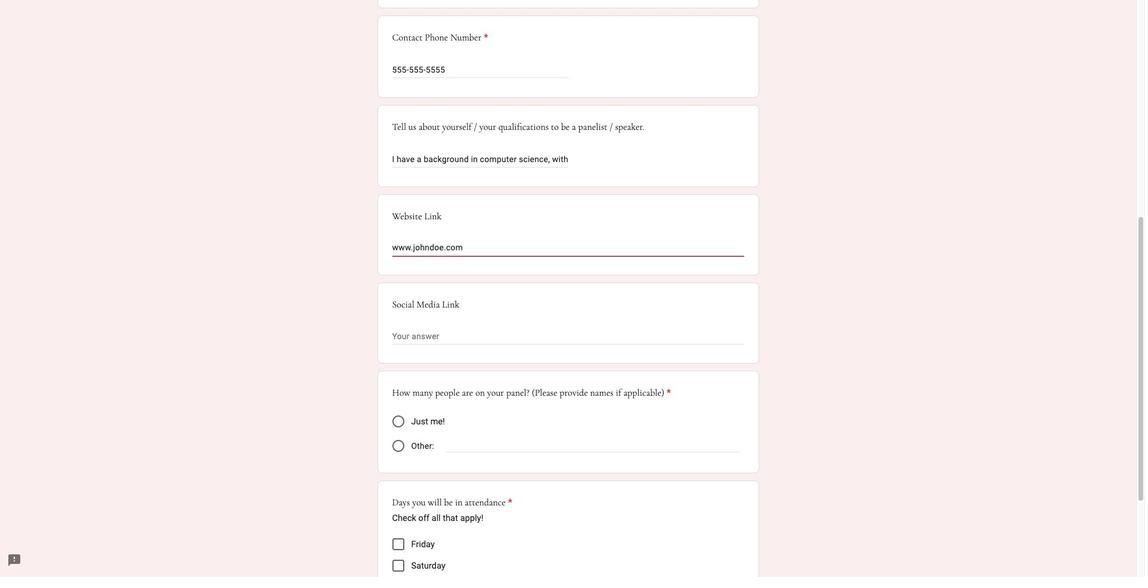 Task type: locate. For each thing, give the bounding box(es) containing it.
1 vertical spatial required question element
[[664, 386, 671, 400]]

required question element
[[481, 31, 488, 45], [664, 386, 671, 400], [506, 496, 512, 510]]

just me! image
[[392, 416, 404, 428]]

None text field
[[392, 63, 568, 77], [392, 152, 568, 167], [392, 63, 568, 77], [392, 152, 568, 167]]

Friday checkbox
[[392, 539, 404, 551]]

Other response text field
[[446, 439, 739, 452]]

1 vertical spatial heading
[[392, 386, 671, 400]]

saturday image
[[393, 561, 403, 571]]

2 vertical spatial heading
[[392, 496, 512, 510]]

heading
[[392, 31, 488, 45], [392, 386, 671, 400], [392, 496, 512, 510]]

0 vertical spatial heading
[[392, 31, 488, 45]]

2 horizontal spatial required question element
[[664, 386, 671, 400]]

1 horizontal spatial required question element
[[506, 496, 512, 510]]

Just me! radio
[[392, 416, 404, 428]]

None text field
[[392, 242, 744, 256], [392, 330, 744, 344], [392, 242, 744, 256], [392, 330, 744, 344]]

2 vertical spatial required question element
[[506, 496, 512, 510]]

0 vertical spatial required question element
[[481, 31, 488, 45]]

None radio
[[392, 440, 404, 452]]

list
[[392, 534, 744, 577]]

0 horizontal spatial required question element
[[481, 31, 488, 45]]



Task type: describe. For each thing, give the bounding box(es) containing it.
1 heading from the top
[[392, 31, 488, 45]]

3 heading from the top
[[392, 496, 512, 510]]

report a problem to google image
[[7, 553, 21, 568]]

friday image
[[393, 540, 403, 549]]

Saturday checkbox
[[392, 560, 404, 572]]

2 heading from the top
[[392, 386, 671, 400]]



Task type: vqa. For each thing, say whether or not it's contained in the screenshot.
status
no



